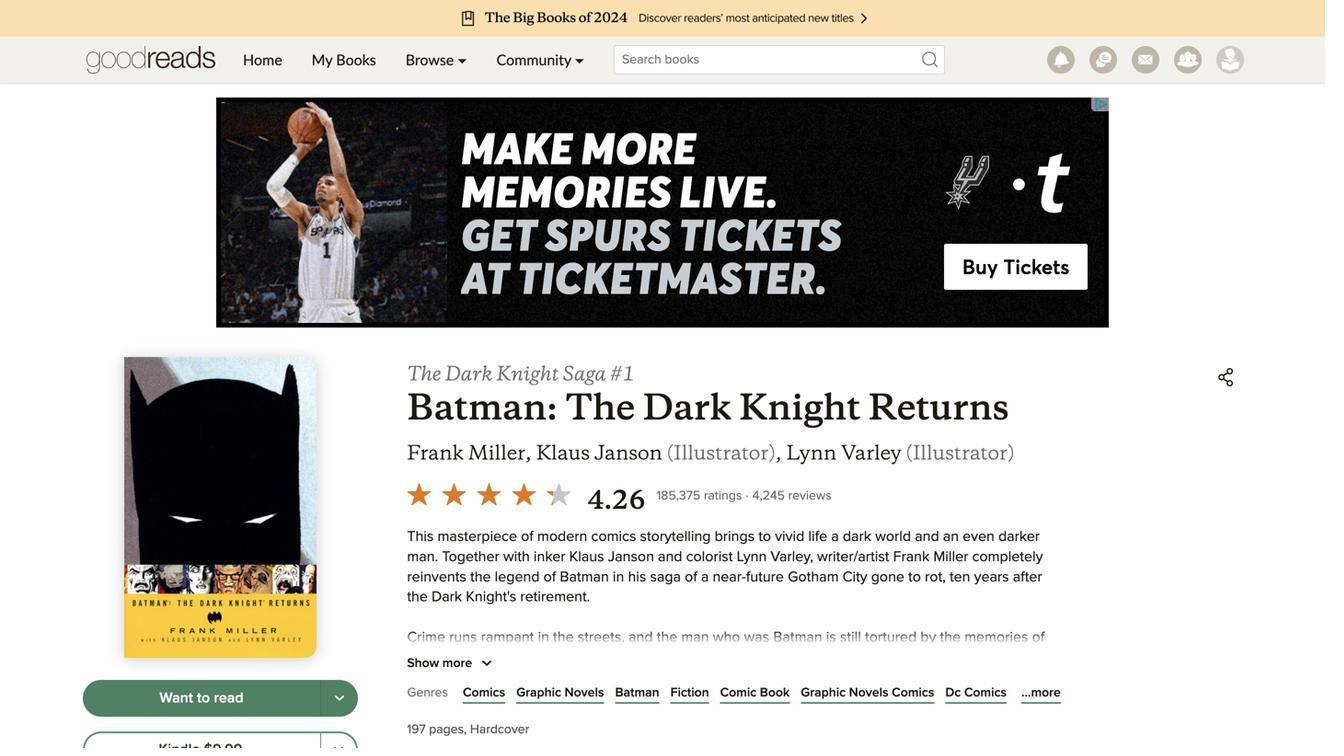Task type: vqa. For each thing, say whether or not it's contained in the screenshot.
the left Illustrator
yes



Task type: describe. For each thing, give the bounding box(es) containing it.
crime
[[407, 631, 445, 645]]

miller inside the this masterpiece of modern comics storytelling brings to vivid life a dark world and an even darker man. together with inker klaus janson and colorist lynn varley, writer/artist frank miller completely reinvents the legend of batman in his saga of a near-future gotham city gone to rot, ten years after the dark knight's retirement.
[[934, 550, 969, 565]]

in inside the dark knight returns in a blaze of fury, taking on a whole new generation of criminals and matching their level of violence. he is soon joined by this generation's robin—a girl named carri
[[564, 711, 576, 726]]

frank inside the this masterpiece of modern comics storytelling brings to vivid life a dark world and an even darker man. together with inker klaus janson and colorist lynn varley, writer/artist frank miller completely reinvents the legend of batman in his saga of a near-future gotham city gone to rot, ten years after the dark knight's retirement.
[[893, 550, 930, 565]]

average rating of 4.26 stars. figure
[[402, 477, 657, 517]]

dark
[[843, 530, 872, 544]]

1 , from the left
[[526, 440, 531, 465]]

graphic novels link
[[516, 684, 604, 702]]

criminals
[[916, 711, 973, 726]]

after
[[1013, 570, 1043, 585]]

my books
[[312, 51, 376, 69]]

near-
[[713, 570, 746, 585]]

masterpiece
[[438, 530, 517, 544]]

fury,
[[646, 711, 673, 726]]

society
[[593, 651, 639, 665]]

on
[[720, 711, 737, 726]]

of up with
[[521, 530, 534, 544]]

185,375 ratings and 4,245 reviews figure
[[657, 484, 832, 506]]

graphic novels comics
[[801, 687, 935, 700]]

my
[[312, 51, 332, 69]]

the up as
[[553, 631, 574, 645]]

dark up frank miller , klaus janson ( illustrator ) , lynn varley ( illustrator )
[[643, 385, 731, 430]]

this
[[407, 530, 434, 544]]

runs
[[449, 631, 477, 645]]

browse
[[406, 51, 454, 69]]

of up vigilante
[[1032, 631, 1045, 645]]

the down reinvents
[[407, 590, 428, 605]]

memories
[[965, 631, 1029, 645]]

varley
[[842, 440, 902, 465]]

0 vertical spatial frank
[[407, 440, 463, 465]]

batman inside top genres for this book element
[[615, 687, 660, 700]]

wayne's
[[827, 651, 881, 665]]

comic
[[720, 687, 757, 700]]

▾ for browse ▾
[[458, 51, 467, 69]]

shackles.
[[677, 671, 736, 686]]

completely
[[972, 550, 1043, 565]]

show more button
[[407, 653, 498, 675]]

knight up varley
[[739, 385, 861, 430]]

its
[[572, 671, 587, 686]]

batman inside crime runs rampant in the streets, and the man who was batman is still tortured by the memories of his parents' murders. as civil society crumbles around him, bruce wayne's long-suppressed vigilante side finally breaks free of its self-imposed shackles.
[[773, 631, 822, 645]]

knight for the
[[496, 361, 559, 386]]

as
[[545, 651, 561, 665]]

4,245
[[752, 490, 785, 503]]

the for a
[[407, 711, 432, 726]]

colorist
[[686, 550, 733, 565]]

graphic for graphic novels comics
[[801, 687, 846, 700]]

1 horizontal spatial lynn
[[786, 440, 837, 465]]

comic book
[[720, 687, 790, 700]]

graphic for graphic novels
[[516, 687, 561, 700]]

this
[[750, 731, 773, 746]]

book title: batman: the dark knight returns element
[[407, 385, 1010, 430]]

ten
[[950, 570, 971, 585]]

to inside button
[[197, 691, 210, 706]]

frank miller link
[[407, 440, 526, 466]]

matching
[[407, 731, 466, 746]]

dc
[[946, 687, 961, 700]]

1 horizontal spatial to
[[759, 530, 771, 544]]

vigilante
[[996, 651, 1050, 665]]

reinvents
[[407, 570, 467, 585]]

new
[[795, 711, 822, 726]]

dark inside the this masterpiece of modern comics storytelling brings to vivid life a dark world and an even darker man. together with inker klaus janson and colorist lynn varley, writer/artist frank miller completely reinvents the legend of batman in his saga of a near-future gotham city gone to rot, ten years after the dark knight's retirement.
[[432, 590, 462, 605]]

4,245 reviews
[[752, 490, 832, 503]]

of down returns
[[537, 731, 550, 746]]

profile image for ruby anderson. image
[[1217, 46, 1244, 74]]

of down inker
[[544, 570, 556, 585]]

returns
[[869, 385, 1010, 430]]

brings
[[715, 530, 755, 544]]

saga
[[650, 570, 681, 585]]

was
[[744, 631, 770, 645]]

ratings
[[704, 490, 742, 503]]

this masterpiece of modern comics storytelling brings to vivid life a dark world and an even darker man. together with inker klaus janson and colorist lynn varley, writer/artist frank miller completely reinvents the legend of batman in his saga of a near-future gotham city gone to rot, ten years after the dark knight's retirement.
[[407, 530, 1043, 605]]

modern
[[537, 530, 587, 544]]

inker
[[534, 550, 566, 565]]

of up graphic novels
[[556, 671, 568, 686]]

advertisement element
[[216, 98, 1109, 328]]

the down together
[[470, 570, 491, 585]]

in inside crime runs rampant in the streets, and the man who was batman is still tortured by the memories of his parents' murders. as civil society crumbles around him, bruce wayne's long-suppressed vigilante side finally breaks free of its self-imposed shackles.
[[538, 631, 549, 645]]

janson inside the this masterpiece of modern comics storytelling brings to vivid life a dark world and an even darker man. together with inker klaus janson and colorist lynn varley, writer/artist frank miller completely reinvents the legend of batman in his saga of a near-future gotham city gone to rot, ten years after the dark knight's retirement.
[[608, 550, 654, 565]]

city
[[843, 570, 868, 585]]

dc comics link
[[946, 684, 1007, 702]]

is inside crime runs rampant in the streets, and the man who was batman is still tortured by the memories of his parents' murders. as civil society crumbles around him, bruce wayne's long-suppressed vigilante side finally breaks free of its self-imposed shackles.
[[826, 631, 836, 645]]

community ▾
[[497, 51, 584, 69]]

soon
[[651, 731, 683, 746]]

still
[[840, 631, 861, 645]]

want to read button
[[83, 680, 321, 717]]

rot,
[[925, 570, 946, 585]]

dark up the frank miller link
[[445, 361, 492, 386]]

tortured
[[865, 631, 917, 645]]

top genres for this book element
[[407, 682, 1243, 711]]

community ▾ link
[[482, 37, 599, 83]]

named
[[944, 731, 989, 746]]

robin—a
[[860, 731, 917, 746]]

legend
[[495, 570, 540, 585]]

knight for blaze
[[470, 711, 511, 726]]

185,375 ratings
[[657, 490, 742, 503]]

hardcover
[[470, 723, 529, 736]]

comics link
[[463, 684, 505, 702]]

and inside crime runs rampant in the streets, and the man who was batman is still tortured by the memories of his parents' murders. as civil society crumbles around him, bruce wayne's long-suppressed vigilante side finally breaks free of its self-imposed shackles.
[[629, 631, 653, 645]]

the dark knight returns in a blaze of fury, taking on a whole new generation of criminals and matching their level of violence. he is soon joined by this generation's robin—a girl named carri
[[407, 711, 1031, 748]]

more
[[443, 657, 472, 670]]

a up violence.
[[579, 711, 587, 726]]

Search by book title or ISBN text field
[[614, 45, 945, 75]]

knight's
[[466, 590, 517, 605]]

bruce
[[786, 651, 824, 665]]

saga
[[563, 361, 606, 386]]

the dark knight saga #1 batman: the dark knight returns
[[407, 361, 1010, 430]]

joined
[[687, 731, 727, 746]]

by inside crime runs rampant in the streets, and the man who was batman is still tortured by the memories of his parents' murders. as civil society crumbles around him, bruce wayne's long-suppressed vigilante side finally breaks free of its self-imposed shackles.
[[921, 631, 936, 645]]

and left an
[[915, 530, 939, 544]]

writer/artist
[[817, 550, 890, 565]]



Task type: locate. For each thing, give the bounding box(es) containing it.
0 horizontal spatial to
[[197, 691, 210, 706]]

1 vertical spatial is
[[637, 731, 648, 746]]

show
[[407, 657, 439, 670]]

him,
[[755, 651, 782, 665]]

1 novels from the left
[[565, 687, 604, 700]]

0 horizontal spatial illustrator
[[674, 440, 769, 465]]

level
[[503, 731, 533, 746]]

together
[[442, 550, 500, 565]]

show more
[[407, 657, 472, 670]]

of
[[521, 530, 534, 544], [544, 570, 556, 585], [685, 570, 697, 585], [1032, 631, 1045, 645], [556, 671, 568, 686], [630, 711, 642, 726], [899, 711, 912, 726], [537, 731, 550, 746]]

▾
[[458, 51, 467, 69], [575, 51, 584, 69]]

0 vertical spatial lynn
[[786, 440, 837, 465]]

lynn up 'future'
[[737, 550, 767, 565]]

1 illustrator from the left
[[674, 440, 769, 465]]

graphic novels
[[516, 687, 604, 700]]

and up society
[[629, 631, 653, 645]]

and up saga
[[658, 550, 682, 565]]

1 horizontal spatial graphic
[[801, 687, 846, 700]]

1 vertical spatial janson
[[608, 550, 654, 565]]

lynn up reviews
[[786, 440, 837, 465]]

life
[[808, 530, 828, 544]]

illustrator down returns
[[913, 440, 1008, 465]]

a down colorist at the right bottom of page
[[701, 570, 709, 585]]

read
[[214, 691, 244, 706]]

batman up retirement.
[[560, 570, 609, 585]]

1 horizontal spatial novels
[[849, 687, 889, 700]]

is
[[826, 631, 836, 645], [637, 731, 648, 746]]

janson down the comics
[[608, 550, 654, 565]]

0 vertical spatial batman
[[560, 570, 609, 585]]

a right 'on'
[[740, 711, 748, 726]]

2 graphic from the left
[[801, 687, 846, 700]]

2 novels from the left
[[849, 687, 889, 700]]

and down dc comics link
[[976, 711, 1001, 726]]

crime runs rampant in the streets, and the man who was batman is still tortured by the memories of his parents' murders. as civil society crumbles around him, bruce wayne's long-suppressed vigilante side finally breaks free of its self-imposed shackles.
[[407, 631, 1050, 686]]

dc comics
[[946, 687, 1007, 700]]

even
[[963, 530, 995, 544]]

0 vertical spatial in
[[613, 570, 624, 585]]

home link
[[228, 37, 297, 83]]

to left "vivid"
[[759, 530, 771, 544]]

batman
[[560, 570, 609, 585], [773, 631, 822, 645], [615, 687, 660, 700]]

whole
[[752, 711, 791, 726]]

1 horizontal spatial illustrator
[[913, 440, 1008, 465]]

2 ) from the left
[[1008, 440, 1015, 465]]

batman inside the this masterpiece of modern comics storytelling brings to vivid life a dark world and an even darker man. together with inker klaus janson and colorist lynn varley, writer/artist frank miller completely reinvents the legend of batman in his saga of a near-future gotham city gone to rot, ten years after the dark knight's retirement.
[[560, 570, 609, 585]]

0 vertical spatial to
[[759, 530, 771, 544]]

fiction link
[[671, 684, 709, 702]]

0 vertical spatial miller
[[468, 440, 526, 465]]

the for batman:
[[407, 361, 441, 386]]

novels for graphic novels comics
[[849, 687, 889, 700]]

and inside the dark knight returns in a blaze of fury, taking on a whole new generation of criminals and matching their level of violence. he is soon joined by this generation's robin—a girl named carri
[[976, 711, 1001, 726]]

1 horizontal spatial ▾
[[575, 51, 584, 69]]

2 , from the left
[[776, 440, 782, 465]]

comics down breaks
[[463, 687, 505, 700]]

2 comics from the left
[[892, 687, 935, 700]]

want
[[159, 691, 193, 706]]

( up 185,375 on the bottom of page
[[667, 440, 674, 465]]

by down 'on'
[[731, 731, 746, 746]]

his left saga
[[628, 570, 646, 585]]

0 horizontal spatial in
[[538, 631, 549, 645]]

,
[[526, 440, 531, 465], [776, 440, 782, 465]]

in inside the this masterpiece of modern comics storytelling brings to vivid life a dark world and an even darker man. together with inker klaus janson and colorist lynn varley, writer/artist frank miller completely reinvents the legend of batman in his saga of a near-future gotham city gone to rot, ten years after the dark knight's retirement.
[[613, 570, 624, 585]]

1 vertical spatial to
[[908, 570, 921, 585]]

1 horizontal spatial comics
[[892, 687, 935, 700]]

is inside the dark knight returns in a blaze of fury, taking on a whole new generation of criminals and matching their level of violence. he is soon joined by this generation's robin—a girl named carri
[[637, 731, 648, 746]]

home image
[[87, 37, 215, 83]]

storytelling
[[640, 530, 711, 544]]

around
[[706, 651, 752, 665]]

0 horizontal spatial his
[[407, 651, 425, 665]]

0 horizontal spatial batman
[[560, 570, 609, 585]]

is right he
[[637, 731, 648, 746]]

1 horizontal spatial frank
[[893, 550, 930, 565]]

0 vertical spatial is
[[826, 631, 836, 645]]

illustrator up the ratings at the bottom of the page
[[674, 440, 769, 465]]

1 vertical spatial batman
[[773, 631, 822, 645]]

to left read
[[197, 691, 210, 706]]

frank miller , klaus janson ( illustrator ) , lynn varley ( illustrator )
[[407, 440, 1015, 465]]

klaus
[[536, 440, 590, 465], [569, 550, 604, 565]]

the up suppressed
[[940, 631, 961, 645]]

0 horizontal spatial comics
[[463, 687, 505, 700]]

0 horizontal spatial is
[[637, 731, 648, 746]]

2 vertical spatial to
[[197, 691, 210, 706]]

1 horizontal spatial )
[[1008, 440, 1015, 465]]

3 comics from the left
[[964, 687, 1007, 700]]

suppressed
[[917, 651, 993, 665]]

the
[[470, 570, 491, 585], [407, 590, 428, 605], [553, 631, 574, 645], [657, 631, 678, 645], [940, 631, 961, 645]]

breaks
[[479, 671, 523, 686]]

1 vertical spatial his
[[407, 651, 425, 665]]

1 vertical spatial by
[[731, 731, 746, 746]]

miller down an
[[934, 550, 969, 565]]

batman up bruce
[[773, 631, 822, 645]]

dark
[[445, 361, 492, 386], [643, 385, 731, 430], [432, 590, 462, 605], [436, 711, 466, 726]]

of up "robin—a" in the right of the page
[[899, 711, 912, 726]]

with
[[503, 550, 530, 565]]

0 horizontal spatial by
[[731, 731, 746, 746]]

his inside the this masterpiece of modern comics storytelling brings to vivid life a dark world and an even darker man. together with inker klaus janson and colorist lynn varley, writer/artist frank miller completely reinvents the legend of batman in his saga of a near-future gotham city gone to rot, ten years after the dark knight's retirement.
[[628, 570, 646, 585]]

home
[[243, 51, 282, 69]]

man
[[681, 631, 709, 645]]

generation
[[826, 711, 896, 726]]

the up crumbles
[[657, 631, 678, 645]]

0 horizontal spatial graphic
[[516, 687, 561, 700]]

who
[[713, 631, 740, 645]]

years
[[974, 570, 1009, 585]]

None search field
[[599, 45, 960, 75]]

0 horizontal spatial frank
[[407, 440, 463, 465]]

in up as
[[538, 631, 549, 645]]

0 horizontal spatial )
[[769, 440, 776, 465]]

world
[[875, 530, 911, 544]]

1 comics from the left
[[463, 687, 505, 700]]

▾ for community ▾
[[575, 51, 584, 69]]

batman:
[[407, 385, 558, 430]]

girl
[[920, 731, 940, 746]]

dark inside the dark knight returns in a blaze of fury, taking on a whole new generation of criminals and matching their level of violence. he is soon joined by this generation's robin—a girl named carri
[[436, 711, 466, 726]]

his up "side"
[[407, 651, 425, 665]]

by inside the dark knight returns in a blaze of fury, taking on a whole new generation of criminals and matching their level of violence. he is soon joined by this generation's robin—a girl named carri
[[731, 731, 746, 746]]

1 horizontal spatial in
[[564, 711, 576, 726]]

2 horizontal spatial to
[[908, 570, 921, 585]]

comics right dc
[[964, 687, 1007, 700]]

1 horizontal spatial his
[[628, 570, 646, 585]]

book
[[760, 687, 790, 700]]

of right saga
[[685, 570, 697, 585]]

0 horizontal spatial (
[[667, 440, 674, 465]]

graphic novels comics link
[[801, 684, 935, 702]]

dark up matching
[[436, 711, 466, 726]]

2 ▾ from the left
[[575, 51, 584, 69]]

1 vertical spatial miller
[[934, 550, 969, 565]]

browse ▾
[[406, 51, 467, 69]]

1 ( from the left
[[667, 440, 674, 465]]

free
[[526, 671, 552, 686]]

#1
[[610, 361, 635, 386]]

his inside crime runs rampant in the streets, and the man who was batman is still tortured by the memories of his parents' murders. as civil society crumbles around him, bruce wayne's long-suppressed vigilante side finally breaks free of its self-imposed shackles.
[[407, 651, 425, 665]]

1 horizontal spatial ,
[[776, 440, 782, 465]]

0 horizontal spatial novels
[[565, 687, 604, 700]]

in down the comics
[[613, 570, 624, 585]]

0 vertical spatial klaus
[[536, 440, 590, 465]]

2 vertical spatial batman
[[615, 687, 660, 700]]

1 vertical spatial frank
[[893, 550, 930, 565]]

graphic up new
[[801, 687, 846, 700]]

2 vertical spatial in
[[564, 711, 576, 726]]

▾ right browse
[[458, 51, 467, 69]]

197
[[407, 723, 426, 736]]

generation's
[[777, 731, 856, 746]]

fiction
[[671, 687, 709, 700]]

1 horizontal spatial is
[[826, 631, 836, 645]]

0 horizontal spatial miller
[[468, 440, 526, 465]]

community
[[497, 51, 571, 69]]

knight left the saga
[[496, 361, 559, 386]]

( right varley
[[906, 440, 913, 465]]

novels for graphic novels
[[565, 687, 604, 700]]

miller up rating 4.26 out of 5 image
[[468, 440, 526, 465]]

lynn
[[786, 440, 837, 465], [737, 550, 767, 565]]

2 horizontal spatial in
[[613, 570, 624, 585]]

future
[[746, 570, 784, 585]]

1 graphic from the left
[[516, 687, 561, 700]]

finally
[[438, 671, 475, 686]]

miller
[[468, 440, 526, 465], [934, 550, 969, 565]]

1 vertical spatial lynn
[[737, 550, 767, 565]]

taking
[[677, 711, 716, 726]]

2 horizontal spatial comics
[[964, 687, 1007, 700]]

klaus inside the this masterpiece of modern comics storytelling brings to vivid life a dark world and an even darker man. together with inker klaus janson and colorist lynn varley, writer/artist frank miller completely reinvents the legend of batman in his saga of a near-future gotham city gone to rot, ten years after the dark knight's retirement.
[[569, 550, 604, 565]]

civil
[[565, 651, 590, 665]]

the inside the dark knight returns in a blaze of fury, taking on a whole new generation of criminals and matching their level of violence. he is soon joined by this generation's robin—a girl named carri
[[407, 711, 432, 726]]

, up average rating of 4.26 stars. figure on the left
[[526, 440, 531, 465]]

...more
[[1022, 687, 1061, 700]]

reviews
[[788, 490, 832, 503]]

0 vertical spatial by
[[921, 631, 936, 645]]

comics down long-
[[892, 687, 935, 700]]

man.
[[407, 550, 438, 565]]

1 horizontal spatial batman
[[615, 687, 660, 700]]

gotham
[[788, 570, 839, 585]]

genres
[[407, 687, 448, 700]]

2 horizontal spatial batman
[[773, 631, 822, 645]]

in up violence.
[[564, 711, 576, 726]]

(
[[667, 440, 674, 465], [906, 440, 913, 465]]

knight inside the dark knight returns in a blaze of fury, taking on a whole new generation of criminals and matching their level of violence. he is soon joined by this generation's robin—a girl named carri
[[470, 711, 511, 726]]

batman down the imposed
[[615, 687, 660, 700]]

varley,
[[771, 550, 814, 565]]

murders.
[[484, 651, 541, 665]]

gone
[[871, 570, 905, 585]]

comics
[[591, 530, 636, 544]]

to left rot,
[[908, 570, 921, 585]]

4.26
[[588, 484, 646, 516]]

novels down its
[[565, 687, 604, 700]]

1 horizontal spatial miller
[[934, 550, 969, 565]]

) up the 4,245
[[769, 440, 776, 465]]

by up suppressed
[[921, 631, 936, 645]]

by
[[921, 631, 936, 645], [731, 731, 746, 746]]

) up darker
[[1008, 440, 1015, 465]]

1 ▾ from the left
[[458, 51, 467, 69]]

1 horizontal spatial (
[[906, 440, 913, 465]]

pages,
[[429, 723, 467, 736]]

2 ( from the left
[[906, 440, 913, 465]]

is left still
[[826, 631, 836, 645]]

, up the 4,245
[[776, 440, 782, 465]]

2 illustrator from the left
[[913, 440, 1008, 465]]

knight up the their
[[470, 711, 511, 726]]

frank down batman: at the bottom left of the page
[[407, 440, 463, 465]]

klaus down modern
[[569, 550, 604, 565]]

frank down the world
[[893, 550, 930, 565]]

1 vertical spatial in
[[538, 631, 549, 645]]

blaze
[[591, 711, 626, 726]]

1 ) from the left
[[769, 440, 776, 465]]

knight
[[496, 361, 559, 386], [739, 385, 861, 430], [470, 711, 511, 726]]

0 vertical spatial his
[[628, 570, 646, 585]]

long-
[[884, 651, 917, 665]]

1 horizontal spatial by
[[921, 631, 936, 645]]

klaus up average rating of 4.26 stars. figure on the left
[[536, 440, 590, 465]]

batman link
[[615, 684, 660, 702]]

0 vertical spatial janson
[[595, 440, 662, 465]]

of up he
[[630, 711, 642, 726]]

janson up 4.26
[[595, 440, 662, 465]]

parents'
[[429, 651, 481, 665]]

novels up generation
[[849, 687, 889, 700]]

0 horizontal spatial ▾
[[458, 51, 467, 69]]

1 vertical spatial klaus
[[569, 550, 604, 565]]

graphic down the free
[[516, 687, 561, 700]]

dark down reinvents
[[432, 590, 462, 605]]

self-
[[590, 671, 617, 686]]

▾ right community
[[575, 51, 584, 69]]

violence.
[[554, 731, 611, 746]]

lynn inside the this masterpiece of modern comics storytelling brings to vivid life a dark world and an even darker man. together with inker klaus janson and colorist lynn varley, writer/artist frank miller completely reinvents the legend of batman in his saga of a near-future gotham city gone to rot, ten years after the dark knight's retirement.
[[737, 550, 767, 565]]

browse ▾ link
[[391, 37, 482, 83]]

0 horizontal spatial ,
[[526, 440, 531, 465]]

a right life
[[831, 530, 839, 544]]

my books link
[[297, 37, 391, 83]]

want to read
[[159, 691, 244, 706]]

rating 4.26 out of 5 image
[[402, 477, 576, 512]]

0 horizontal spatial lynn
[[737, 550, 767, 565]]



